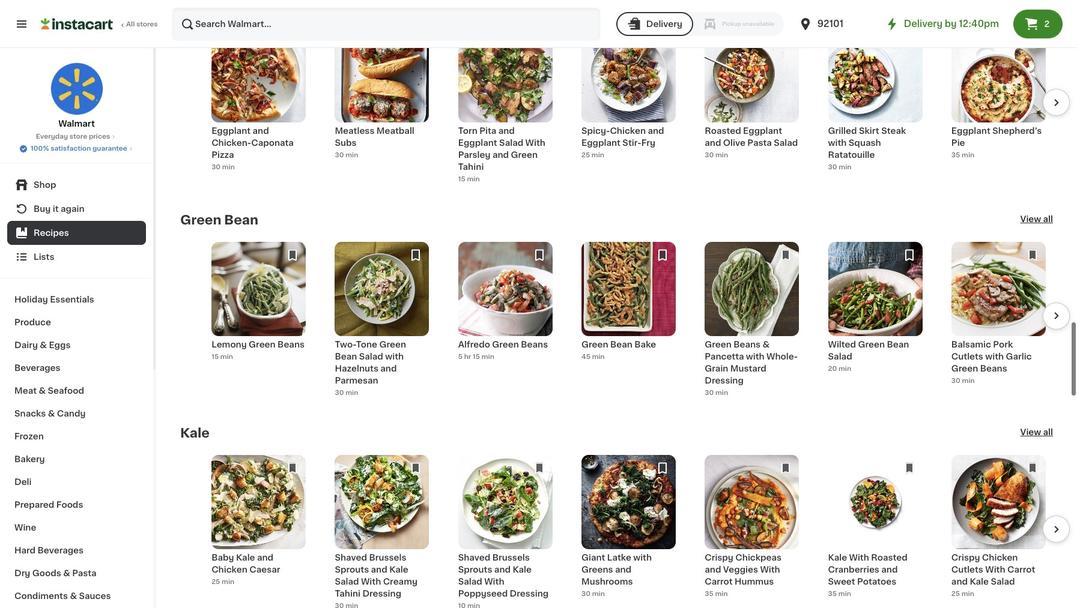 Task type: describe. For each thing, give the bounding box(es) containing it.
delivery by 12:40pm
[[904, 19, 999, 28]]

shaved brussels sprouts and kale salad with creamy tahini dressing
[[335, 554, 418, 599]]

parsley
[[458, 151, 491, 159]]

condiments & sauces link
[[7, 585, 146, 608]]

dry goods & pasta link
[[7, 562, 146, 585]]

with inside crispy chickpeas and veggies with carrot hummus
[[760, 566, 780, 575]]

bean inside two-tone green bean salad with hazelnuts and parmesan
[[335, 352, 357, 361]]

min for lemony green beans
[[220, 353, 233, 360]]

chicken for eggplant
[[610, 127, 646, 135]]

salad inside crispy chicken cutlets with carrot and kale salad
[[991, 578, 1015, 587]]

eggs
[[49, 341, 71, 350]]

green inside two-tone green bean salad with hazelnuts and parmesan
[[379, 340, 406, 349]]

beverages link
[[7, 357, 146, 380]]

min for giant latke with greens and mushrooms
[[592, 591, 605, 598]]

chicken-
[[212, 139, 251, 147]]

25 for crispy chicken cutlets with carrot and kale salad
[[952, 591, 960, 598]]

shaved brussels sprouts and kale salad with creamy tahini dressing link
[[335, 456, 429, 609]]

& for seafood
[[39, 387, 46, 395]]

with inside torn pita and eggplant salad with parsley and green tahini
[[526, 139, 546, 147]]

green bean bake
[[582, 340, 656, 349]]

and inside kale with roasted cranberries and sweet potatoes
[[882, 566, 898, 575]]

recipe card group containing giant latke with greens and mushrooms
[[582, 456, 676, 603]]

dairy
[[14, 341, 38, 350]]

30 for eggplant and chicken-caponata pizza
[[212, 164, 221, 170]]

tahini inside torn pita and eggplant salad with parsley and green tahini
[[458, 163, 484, 171]]

condiments
[[14, 592, 68, 601]]

recipe card group containing torn pita and eggplant salad with parsley and green tahini
[[458, 28, 553, 184]]

stores
[[136, 21, 158, 28]]

and inside roasted eggplant and olive pasta salad
[[705, 139, 721, 147]]

tahini inside shaved brussels sprouts and kale salad with creamy tahini dressing
[[335, 590, 361, 599]]

dry goods & pasta
[[14, 570, 97, 578]]

everyday store prices link
[[36, 132, 117, 142]]

recipe card group containing shaved brussels sprouts and kale salad with poppyseed dressing
[[458, 456, 553, 609]]

lemony green beans
[[212, 340, 305, 349]]

wilted green bean salad
[[828, 340, 909, 361]]

recipe card group containing lemony green beans
[[212, 242, 306, 390]]

recipe card group containing green beans & pancetta with whole- grain mustard dressing
[[705, 242, 799, 398]]

spicy-chicken and eggplant stir-fry
[[582, 127, 664, 147]]

min for grilled skirt steak with squash ratatouille
[[839, 164, 852, 170]]

meatball
[[377, 127, 415, 135]]

service type group
[[616, 12, 784, 36]]

12:40pm
[[959, 19, 999, 28]]

kale inside shaved brussels sprouts and kale salad with creamy tahini dressing
[[389, 566, 408, 575]]

pita
[[480, 127, 496, 135]]

grain
[[705, 364, 729, 373]]

and inside giant latke with greens and mushrooms
[[615, 566, 632, 575]]

with inside shaved brussels sprouts and kale salad with creamy tahini dressing
[[361, 578, 381, 587]]

& for eggs
[[40, 341, 47, 350]]

giant latke with greens and mushrooms
[[582, 554, 652, 587]]

hazelnuts
[[335, 364, 379, 373]]

recipe card group containing kale with roasted cranberries and sweet potatoes
[[828, 456, 923, 603]]

eggplant and chicken-caponata pizza
[[212, 127, 294, 159]]

eggplant inside eggplant and chicken-caponata pizza
[[212, 127, 251, 135]]

alfredo
[[458, 340, 490, 349]]

snacks & candy
[[14, 410, 86, 418]]

shaved brussels sprouts and kale salad with poppyseed dressing link
[[458, 456, 553, 609]]

1 vertical spatial beverages
[[38, 547, 84, 555]]

bake
[[635, 340, 656, 349]]

eggplant inside torn pita and eggplant salad with parsley and green tahini
[[458, 139, 497, 147]]

deli
[[14, 478, 32, 487]]

tone
[[356, 340, 377, 349]]

baby kale and chicken caesar
[[212, 554, 280, 575]]

30 for giant latke with greens and mushrooms
[[582, 591, 591, 598]]

roasted inside roasted eggplant and olive pasta salad
[[705, 127, 741, 135]]

deli link
[[7, 471, 146, 494]]

recipe card group containing eggplant and chicken-caponata pizza
[[212, 28, 306, 176]]

crispy for and
[[705, 554, 734, 563]]

min for crispy chickpeas and veggies with carrot hummus
[[715, 591, 728, 598]]

30 for meatless meatball subs
[[335, 152, 344, 158]]

salad inside two-tone green bean salad with hazelnuts and parmesan
[[359, 352, 383, 361]]

two-
[[335, 340, 356, 349]]

again
[[61, 205, 85, 213]]

satisfaction
[[51, 145, 91, 152]]

pie
[[952, 139, 965, 147]]

recipe card group containing alfredo green beans
[[458, 242, 553, 390]]

prepared foods
[[14, 501, 83, 510]]

25 min for baby kale and chicken caesar
[[212, 579, 234, 586]]

recipe card group containing roasted eggplant and olive pasta salad
[[705, 28, 799, 176]]

item carousel region for kale
[[180, 456, 1070, 609]]

recipe card group containing green bean bake
[[582, 242, 676, 390]]

chicken for with
[[982, 554, 1018, 563]]

30 min for giant latke with greens and mushrooms
[[582, 591, 605, 598]]

recipe card group containing crispy chicken cutlets with carrot and kale salad
[[952, 456, 1046, 603]]

and inside eggplant and chicken-caponata pizza
[[253, 127, 269, 135]]

cutlets for kale
[[952, 566, 984, 575]]

shaved for shaved brussels sprouts and kale salad with poppyseed dressing
[[458, 554, 491, 563]]

bean inside wilted green bean salad
[[887, 340, 909, 349]]

mustard
[[731, 364, 767, 373]]

dressing for poppyseed
[[510, 590, 549, 599]]

30 min for grilled skirt steak with squash ratatouille
[[828, 164, 852, 170]]

wilted
[[828, 340, 856, 349]]

alfredo green beans
[[458, 340, 548, 349]]

eggplant inside roasted eggplant and olive pasta salad
[[743, 127, 782, 135]]

whole-
[[767, 352, 798, 361]]

view all for green bean
[[1021, 215, 1053, 223]]

min for spicy-chicken and eggplant stir-fry
[[592, 152, 605, 158]]

condiments & sauces
[[14, 592, 111, 601]]

green inside wilted green bean salad
[[858, 340, 885, 349]]

25 for spicy-chicken and eggplant stir-fry
[[582, 152, 590, 158]]

30 min for green beans & pancetta with whole- grain mustard dressing
[[705, 389, 728, 396]]

with inside giant latke with greens and mushrooms
[[633, 554, 652, 563]]

steak
[[882, 127, 906, 135]]

sweet
[[828, 578, 855, 587]]

garlic
[[1006, 352, 1032, 361]]

delivery for delivery
[[646, 20, 683, 28]]

by
[[945, 19, 957, 28]]

dairy & eggs
[[14, 341, 71, 350]]

hard beverages
[[14, 547, 84, 555]]

35 for crispy chickpeas and veggies with carrot hummus
[[705, 591, 714, 598]]

min for wilted green bean salad
[[839, 365, 852, 372]]

beans inside "green beans & pancetta with whole- grain mustard dressing"
[[734, 340, 761, 349]]

recipe card group containing baby kale and chicken caesar
[[212, 456, 306, 603]]

brussels for creamy
[[369, 554, 407, 563]]

shop
[[34, 181, 56, 189]]

cutlets for green bean
[[952, 352, 984, 361]]

salad inside wilted green bean salad
[[828, 352, 852, 361]]

recipe card group containing shaved brussels sprouts and kale salad with creamy tahini dressing
[[335, 456, 429, 609]]

min for meatless meatball subs
[[346, 152, 358, 158]]

view all for kale
[[1021, 429, 1053, 437]]

fry
[[642, 139, 656, 147]]

frozen
[[14, 433, 44, 441]]

caesar
[[249, 566, 280, 575]]

recipe card group containing two-tone green bean salad with hazelnuts and parmesan
[[335, 242, 429, 398]]

recipe card group containing wilted green bean salad
[[828, 242, 923, 390]]

min for roasted eggplant and olive pasta salad
[[716, 152, 728, 158]]

wine
[[14, 524, 36, 532]]

Search field
[[173, 8, 600, 40]]

shaved for shaved brussels sprouts and kale salad with creamy tahini dressing
[[335, 554, 367, 563]]

view all link for kale
[[1021, 427, 1053, 441]]

prices
[[89, 133, 110, 140]]

green bean
[[180, 214, 258, 226]]

lists
[[34, 253, 54, 261]]

chickpeas
[[736, 554, 782, 563]]

meatless
[[335, 127, 375, 135]]

roasted inside kale with roasted cranberries and sweet potatoes
[[871, 554, 908, 563]]

candy
[[57, 410, 86, 418]]

salad inside torn pita and eggplant salad with parsley and green tahini
[[499, 139, 524, 147]]

pancetta
[[705, 352, 744, 361]]

meat & seafood link
[[7, 380, 146, 403]]

skirt
[[859, 127, 880, 135]]

& for sauces
[[70, 592, 77, 601]]

cranberries
[[828, 566, 880, 575]]

25 for baby kale and chicken caesar
[[212, 579, 220, 586]]

pasta inside roasted eggplant and olive pasta salad
[[748, 139, 772, 147]]

with inside shaved brussels sprouts and kale salad with poppyseed dressing
[[484, 578, 504, 587]]

30 for two-tone green bean salad with hazelnuts and parmesan
[[335, 389, 344, 396]]

min for baby kale and chicken caesar
[[222, 579, 234, 586]]

100% satisfaction guarantee
[[31, 145, 127, 152]]

buy
[[34, 205, 51, 213]]

guarantee
[[93, 145, 127, 152]]

kale inside shaved brussels sprouts and kale salad with poppyseed dressing
[[513, 566, 532, 575]]

recipe card group containing crispy chickpeas and veggies with carrot hummus
[[705, 456, 799, 603]]

eggplant inside eggplant shepherd's pie
[[952, 127, 991, 135]]

and inside crispy chicken cutlets with carrot and kale salad
[[952, 578, 968, 587]]

green inside "green beans & pancetta with whole- grain mustard dressing"
[[705, 340, 732, 349]]

dairy & eggs link
[[7, 334, 146, 357]]

min for two-tone green bean salad with hazelnuts and parmesan
[[346, 389, 358, 396]]

foods
[[56, 501, 83, 510]]

produce link
[[7, 311, 146, 334]]



Task type: locate. For each thing, give the bounding box(es) containing it.
balsamic pork cutlets with garlic green beans
[[952, 340, 1032, 373]]

1 vertical spatial view all link
[[1021, 213, 1053, 227]]

min down olive
[[716, 152, 728, 158]]

and inside two-tone green bean salad with hazelnuts and parmesan
[[381, 364, 397, 373]]

min for green beans & pancetta with whole- grain mustard dressing
[[716, 389, 728, 396]]

35 for kale with roasted cranberries and sweet potatoes
[[828, 591, 837, 598]]

1 horizontal spatial 25 min
[[582, 152, 605, 158]]

salad inside shaved brussels sprouts and kale salad with poppyseed dressing
[[458, 578, 482, 587]]

1 vertical spatial 25
[[212, 579, 220, 586]]

sprouts for shaved brussels sprouts and kale salad with poppyseed dressing
[[458, 566, 492, 575]]

pasta down hard beverages link
[[72, 570, 97, 578]]

0 vertical spatial view
[[1021, 1, 1041, 10]]

hr
[[464, 353, 471, 360]]

beverages down dairy & eggs at the bottom left of page
[[14, 364, 60, 373]]

15 for lemony green beans
[[212, 353, 219, 360]]

latke
[[607, 554, 631, 563]]

& inside "link"
[[70, 592, 77, 601]]

1 shaved from the left
[[335, 554, 367, 563]]

buy it again
[[34, 205, 85, 213]]

35 min for kale with roasted cranberries and sweet potatoes
[[828, 591, 851, 598]]

view all link for green bean
[[1021, 213, 1053, 227]]

0 vertical spatial view all link
[[1021, 0, 1053, 14]]

0 vertical spatial chicken
[[610, 127, 646, 135]]

shop link
[[7, 173, 146, 197]]

& right goods
[[63, 570, 70, 578]]

25 min down the spicy-
[[582, 152, 605, 158]]

dry
[[14, 570, 30, 578]]

holiday essentials link
[[7, 288, 146, 311]]

1 vertical spatial 15 min
[[212, 353, 233, 360]]

30 for balsamic pork cutlets with garlic green beans
[[952, 377, 961, 384]]

delivery button
[[616, 12, 693, 36]]

instacart logo image
[[41, 17, 113, 31]]

view all link for eggplant
[[1021, 0, 1053, 14]]

30 min down parmesan on the left of page
[[335, 389, 358, 396]]

100% satisfaction guarantee button
[[19, 142, 135, 154]]

15 down lemony
[[212, 353, 219, 360]]

store
[[70, 133, 87, 140]]

1 horizontal spatial tahini
[[458, 163, 484, 171]]

1 vertical spatial 25 min
[[212, 579, 234, 586]]

brussels up "creamy" at the bottom left of page
[[369, 554, 407, 563]]

giant
[[582, 554, 605, 563]]

seafood
[[48, 387, 84, 395]]

0 vertical spatial tahini
[[458, 163, 484, 171]]

min down mushrooms
[[592, 591, 605, 598]]

0 vertical spatial cutlets
[[952, 352, 984, 361]]

delivery inside button
[[646, 20, 683, 28]]

frozen link
[[7, 425, 146, 448]]

sprouts inside shaved brussels sprouts and kale salad with poppyseed dressing
[[458, 566, 492, 575]]

all for green bean
[[1043, 215, 1053, 223]]

holiday essentials
[[14, 296, 94, 304]]

min down the veggies
[[715, 591, 728, 598]]

0 horizontal spatial brussels
[[369, 554, 407, 563]]

& left the sauces
[[70, 592, 77, 601]]

greens
[[582, 566, 613, 575]]

all for kale
[[1043, 429, 1053, 437]]

30 down subs
[[335, 152, 344, 158]]

crispy inside crispy chickpeas and veggies with carrot hummus
[[705, 554, 734, 563]]

all for eggplant
[[1043, 1, 1053, 10]]

dressing down "creamy" at the bottom left of page
[[363, 590, 401, 599]]

35 min down pie
[[952, 152, 975, 158]]

30 for roasted eggplant and olive pasta salad
[[705, 152, 714, 158]]

chicken inside crispy chicken cutlets with carrot and kale salad
[[982, 554, 1018, 563]]

30 down parmesan on the left of page
[[335, 389, 344, 396]]

30 down grain
[[705, 389, 714, 396]]

25 down the spicy-
[[582, 152, 590, 158]]

and inside spicy-chicken and eggplant stir-fry
[[648, 127, 664, 135]]

1 horizontal spatial roasted
[[871, 554, 908, 563]]

dressing down grain
[[705, 377, 744, 385]]

min down subs
[[346, 152, 358, 158]]

2 horizontal spatial 25 min
[[952, 591, 975, 598]]

and inside shaved brussels sprouts and kale salad with creamy tahini dressing
[[371, 566, 387, 575]]

30 for grilled skirt steak with squash ratatouille
[[828, 164, 837, 170]]

min for balsamic pork cutlets with garlic green beans
[[962, 377, 975, 384]]

shaved inside shaved brussels sprouts and kale salad with creamy tahini dressing
[[335, 554, 367, 563]]

min for torn pita and eggplant salad with parsley and green tahini
[[467, 176, 480, 182]]

0 vertical spatial 15 min
[[458, 176, 480, 182]]

tahini
[[458, 163, 484, 171], [335, 590, 361, 599]]

cutlets inside crispy chicken cutlets with carrot and kale salad
[[952, 566, 984, 575]]

30 min down olive
[[705, 152, 728, 158]]

2 vertical spatial all
[[1043, 429, 1053, 437]]

1 horizontal spatial chicken
[[610, 127, 646, 135]]

1 horizontal spatial 25
[[582, 152, 590, 158]]

kale with roasted cranberries and sweet potatoes
[[828, 554, 908, 587]]

& left eggs
[[40, 341, 47, 350]]

and inside shaved brussels sprouts and kale salad with poppyseed dressing
[[494, 566, 511, 575]]

0 horizontal spatial tahini
[[335, 590, 361, 599]]

25 min for crispy chicken cutlets with carrot and kale salad
[[952, 591, 975, 598]]

pasta right olive
[[748, 139, 772, 147]]

all stores link
[[41, 7, 159, 41]]

with inside grilled skirt steak with squash ratatouille
[[828, 139, 847, 147]]

poppyseed
[[458, 590, 508, 599]]

walmart link
[[50, 62, 103, 130]]

0 vertical spatial item carousel region
[[180, 28, 1070, 184]]

0 horizontal spatial pasta
[[72, 570, 97, 578]]

kale inside baby kale and chicken caesar
[[236, 554, 255, 563]]

3 view all link from the top
[[1021, 427, 1053, 441]]

& for candy
[[48, 410, 55, 418]]

2 cutlets from the top
[[952, 566, 984, 575]]

min down lemony
[[220, 353, 233, 360]]

2 sprouts from the left
[[458, 566, 492, 575]]

dressing inside shaved brussels sprouts and kale salad with poppyseed dressing
[[510, 590, 549, 599]]

squash
[[849, 139, 881, 147]]

item carousel region containing lemony green beans
[[180, 242, 1070, 398]]

torn pita and eggplant salad with parsley and green tahini
[[458, 127, 546, 171]]

hard
[[14, 547, 36, 555]]

& inside "green beans & pancetta with whole- grain mustard dressing"
[[763, 340, 770, 349]]

1 view all link from the top
[[1021, 0, 1053, 14]]

0 horizontal spatial 35 min
[[705, 591, 728, 598]]

dressing right poppyseed
[[510, 590, 549, 599]]

chicken
[[610, 127, 646, 135], [982, 554, 1018, 563], [212, 566, 247, 575]]

35 min down the veggies
[[705, 591, 728, 598]]

1 crispy from the left
[[705, 554, 734, 563]]

min down pie
[[962, 152, 975, 158]]

1 horizontal spatial 35 min
[[828, 591, 851, 598]]

min for crispy chicken cutlets with carrot and kale salad
[[962, 591, 975, 598]]

2 horizontal spatial chicken
[[982, 554, 1018, 563]]

view all for eggplant
[[1021, 1, 1053, 10]]

30 min for two-tone green bean salad with hazelnuts and parmesan
[[335, 389, 358, 396]]

recipe card group containing eggplant shepherd's pie
[[952, 28, 1046, 176]]

25 min down baby
[[212, 579, 234, 586]]

produce
[[14, 318, 51, 327]]

item carousel region containing baby kale and chicken caesar
[[180, 456, 1070, 609]]

delivery by 12:40pm link
[[885, 17, 999, 31]]

recipe card group containing meatless meatball subs
[[335, 28, 429, 176]]

30 min for roasted eggplant and olive pasta salad
[[705, 152, 728, 158]]

salad inside roasted eggplant and olive pasta salad
[[774, 139, 798, 147]]

min down grain
[[716, 389, 728, 396]]

25 down crispy chicken cutlets with carrot and kale salad
[[952, 591, 960, 598]]

1 horizontal spatial delivery
[[904, 19, 943, 28]]

0 horizontal spatial 15 min
[[212, 353, 233, 360]]

kale inside crispy chicken cutlets with carrot and kale salad
[[970, 578, 989, 587]]

0 horizontal spatial 35
[[705, 591, 714, 598]]

caponata
[[251, 139, 294, 147]]

15 min for torn pita and eggplant salad with parsley and green tahini
[[458, 176, 480, 182]]

0 vertical spatial carrot
[[1008, 566, 1036, 575]]

chicken inside baby kale and chicken caesar
[[212, 566, 247, 575]]

pasta
[[748, 139, 772, 147], [72, 570, 97, 578]]

20
[[828, 365, 837, 372]]

view for kale
[[1021, 429, 1041, 437]]

30 down pizza
[[212, 164, 221, 170]]

walmart
[[58, 120, 95, 128]]

30 min for eggplant and chicken-caponata pizza
[[212, 164, 235, 170]]

3 view from the top
[[1021, 429, 1041, 437]]

kale inside kale with roasted cranberries and sweet potatoes
[[828, 554, 847, 563]]

balsamic
[[952, 340, 991, 349]]

essentials
[[50, 296, 94, 304]]

shaved brussels sprouts and kale salad with poppyseed dressing
[[458, 554, 549, 599]]

meatless meatball subs
[[335, 127, 415, 147]]

item carousel region for eggplant
[[180, 28, 1070, 184]]

30 down balsamic
[[952, 377, 961, 384]]

brussels for poppyseed
[[493, 554, 530, 563]]

min for eggplant shepherd's pie
[[962, 152, 975, 158]]

dressing inside shaved brussels sprouts and kale salad with creamy tahini dressing
[[363, 590, 401, 599]]

15 down parsley on the top left of the page
[[458, 176, 466, 182]]

0 horizontal spatial crispy
[[705, 554, 734, 563]]

25 down baby
[[212, 579, 220, 586]]

15 min
[[458, 176, 480, 182], [212, 353, 233, 360]]

roasted eggplant and olive pasta salad
[[705, 127, 798, 147]]

2 horizontal spatial 15
[[473, 353, 480, 360]]

roasted
[[705, 127, 741, 135], [871, 554, 908, 563]]

3 item carousel region from the top
[[180, 456, 1070, 609]]

2 vertical spatial view
[[1021, 429, 1041, 437]]

meat & seafood
[[14, 387, 84, 395]]

30 down ratatouille
[[828, 164, 837, 170]]

2 vertical spatial item carousel region
[[180, 456, 1070, 609]]

30 min down balsamic
[[952, 377, 975, 384]]

0 vertical spatial beverages
[[14, 364, 60, 373]]

with inside kale with roasted cranberries and sweet potatoes
[[849, 554, 869, 563]]

brussels up poppyseed
[[493, 554, 530, 563]]

0 horizontal spatial 15
[[212, 353, 219, 360]]

0 horizontal spatial carrot
[[705, 578, 733, 587]]

it
[[53, 205, 59, 213]]

1 horizontal spatial carrot
[[1008, 566, 1036, 575]]

potatoes
[[857, 578, 897, 587]]

1 vertical spatial pasta
[[72, 570, 97, 578]]

lemony
[[212, 340, 247, 349]]

torn
[[458, 127, 478, 135]]

shaved inside shaved brussels sprouts and kale salad with poppyseed dressing
[[458, 554, 491, 563]]

1 view from the top
[[1021, 1, 1041, 10]]

all
[[126, 21, 135, 28]]

cutlets
[[952, 352, 984, 361], [952, 566, 984, 575]]

prepared
[[14, 501, 54, 510]]

and inside crispy chickpeas and veggies with carrot hummus
[[705, 566, 721, 575]]

30 min down subs
[[335, 152, 358, 158]]

hard beverages link
[[7, 540, 146, 562]]

1 horizontal spatial crispy
[[952, 554, 980, 563]]

1 vertical spatial view all
[[1021, 215, 1053, 223]]

3 all from the top
[[1043, 429, 1053, 437]]

1 horizontal spatial 35
[[828, 591, 837, 598]]

baby
[[212, 554, 234, 563]]

all
[[1043, 1, 1053, 10], [1043, 215, 1053, 223], [1043, 429, 1053, 437]]

with inside crispy chicken cutlets with carrot and kale salad
[[986, 566, 1006, 575]]

& right 'meat'
[[39, 387, 46, 395]]

25
[[582, 152, 590, 158], [212, 579, 220, 586], [952, 591, 960, 598]]

35 for eggplant shepherd's pie
[[952, 152, 960, 158]]

ratatouille
[[828, 151, 875, 159]]

25 min down crispy chicken cutlets with carrot and kale salad
[[952, 591, 975, 598]]

2 view all link from the top
[[1021, 213, 1053, 227]]

with inside "green beans & pancetta with whole- grain mustard dressing"
[[746, 352, 765, 361]]

2 item carousel region from the top
[[180, 242, 1070, 398]]

prepared foods link
[[7, 494, 146, 517]]

30 min for meatless meatball subs
[[335, 152, 358, 158]]

0 horizontal spatial dressing
[[363, 590, 401, 599]]

0 horizontal spatial 25 min
[[212, 579, 234, 586]]

item carousel region containing eggplant and chicken-caponata pizza
[[180, 28, 1070, 184]]

35 min down sweet
[[828, 591, 851, 598]]

25 min for spicy-chicken and eggplant stir-fry
[[582, 152, 605, 158]]

min for eggplant and chicken-caponata pizza
[[222, 164, 235, 170]]

eggplant
[[180, 0, 240, 13], [212, 127, 251, 135], [743, 127, 782, 135], [952, 127, 991, 135], [458, 139, 497, 147], [582, 139, 621, 147]]

30 for green beans & pancetta with whole- grain mustard dressing
[[705, 389, 714, 396]]

eggplant shepherd's pie
[[952, 127, 1042, 147]]

2 horizontal spatial 25
[[952, 591, 960, 598]]

1 vertical spatial chicken
[[982, 554, 1018, 563]]

1 horizontal spatial pasta
[[748, 139, 772, 147]]

20 min
[[828, 365, 852, 372]]

roasted up olive
[[705, 127, 741, 135]]

0 vertical spatial roasted
[[705, 127, 741, 135]]

2 horizontal spatial 35 min
[[952, 152, 975, 158]]

item carousel region
[[180, 28, 1070, 184], [180, 242, 1070, 398], [180, 456, 1070, 609]]

min down balsamic pork cutlets with garlic green beans
[[962, 377, 975, 384]]

& left candy
[[48, 410, 55, 418]]

3 view all from the top
[[1021, 429, 1053, 437]]

and
[[253, 127, 269, 135], [499, 127, 515, 135], [648, 127, 664, 135], [705, 139, 721, 147], [493, 151, 509, 159], [381, 364, 397, 373], [257, 554, 273, 563], [371, 566, 387, 575], [494, 566, 511, 575], [615, 566, 632, 575], [705, 566, 721, 575], [882, 566, 898, 575], [952, 578, 968, 587]]

min down baby
[[222, 579, 234, 586]]

0 vertical spatial all
[[1043, 1, 1053, 10]]

everyday
[[36, 133, 68, 140]]

0 horizontal spatial delivery
[[646, 20, 683, 28]]

with inside two-tone green bean salad with hazelnuts and parmesan
[[385, 352, 404, 361]]

view all link
[[1021, 0, 1053, 14], [1021, 213, 1053, 227], [1021, 427, 1053, 441]]

shaved
[[335, 554, 367, 563], [458, 554, 491, 563]]

2 crispy from the left
[[952, 554, 980, 563]]

0 horizontal spatial sprouts
[[335, 566, 369, 575]]

crispy chickpeas and veggies with carrot hummus
[[705, 554, 782, 587]]

green
[[511, 151, 538, 159], [180, 214, 221, 226], [249, 340, 276, 349], [379, 340, 406, 349], [492, 340, 519, 349], [582, 340, 608, 349], [705, 340, 732, 349], [858, 340, 885, 349], [952, 364, 978, 373]]

1 sprouts from the left
[[335, 566, 369, 575]]

brussels inside shaved brussels sprouts and kale salad with poppyseed dressing
[[493, 554, 530, 563]]

30 min down ratatouille
[[828, 164, 852, 170]]

item carousel region for green bean
[[180, 242, 1070, 398]]

sprouts for shaved brussels sprouts and kale salad with creamy tahini dressing
[[335, 566, 369, 575]]

1 vertical spatial roasted
[[871, 554, 908, 563]]

2 vertical spatial view all link
[[1021, 427, 1053, 441]]

min down pizza
[[222, 164, 235, 170]]

beverages up dry goods & pasta
[[38, 547, 84, 555]]

0 vertical spatial 25
[[582, 152, 590, 158]]

min down the spicy-
[[592, 152, 605, 158]]

beans inside balsamic pork cutlets with garlic green beans
[[981, 364, 1008, 373]]

crispy inside crispy chicken cutlets with carrot and kale salad
[[952, 554, 980, 563]]

35 min for eggplant shepherd's pie
[[952, 152, 975, 158]]

min down parmesan on the left of page
[[346, 389, 358, 396]]

35 min for crispy chickpeas and veggies with carrot hummus
[[705, 591, 728, 598]]

min down parsley on the top left of the page
[[467, 176, 480, 182]]

1 vertical spatial tahini
[[335, 590, 361, 599]]

15 min for lemony green beans
[[212, 353, 233, 360]]

None search field
[[172, 7, 601, 41]]

30 min down grain
[[705, 389, 728, 396]]

100%
[[31, 145, 49, 152]]

1 vertical spatial item carousel region
[[180, 242, 1070, 398]]

eggplant inside spicy-chicken and eggplant stir-fry
[[582, 139, 621, 147]]

green inside torn pita and eggplant salad with parsley and green tahini
[[511, 151, 538, 159]]

min for green bean bake
[[592, 353, 605, 360]]

view for green bean
[[1021, 215, 1041, 223]]

45 min
[[582, 353, 605, 360]]

0 vertical spatial 25 min
[[582, 152, 605, 158]]

olive
[[723, 139, 746, 147]]

30 down mushrooms
[[582, 591, 591, 598]]

recipe card group containing balsamic pork cutlets with garlic green beans
[[952, 242, 1046, 390]]

min down the "alfredo"
[[482, 353, 494, 360]]

1 horizontal spatial sprouts
[[458, 566, 492, 575]]

crispy for cutlets
[[952, 554, 980, 563]]

min right 45
[[592, 353, 605, 360]]

1 vertical spatial carrot
[[705, 578, 733, 587]]

15 for torn pita and eggplant salad with parsley and green tahini
[[458, 176, 466, 182]]

1 vertical spatial cutlets
[[952, 566, 984, 575]]

chicken inside spicy-chicken and eggplant stir-fry
[[610, 127, 646, 135]]

15 right hr at the bottom of page
[[473, 353, 480, 360]]

&
[[763, 340, 770, 349], [40, 341, 47, 350], [39, 387, 46, 395], [48, 410, 55, 418], [63, 570, 70, 578], [70, 592, 77, 601]]

view for eggplant
[[1021, 1, 1041, 10]]

2 vertical spatial view all
[[1021, 429, 1053, 437]]

0 horizontal spatial 25
[[212, 579, 220, 586]]

kale
[[180, 427, 210, 440], [236, 554, 255, 563], [828, 554, 847, 563], [389, 566, 408, 575], [513, 566, 532, 575], [970, 578, 989, 587]]

2 all from the top
[[1043, 215, 1053, 223]]

30 min for balsamic pork cutlets with garlic green beans
[[952, 377, 975, 384]]

salad inside shaved brussels sprouts and kale salad with creamy tahini dressing
[[335, 578, 359, 587]]

dressing for mustard
[[705, 377, 744, 385]]

1 vertical spatial all
[[1043, 215, 1053, 223]]

35 down pie
[[952, 152, 960, 158]]

1 brussels from the left
[[369, 554, 407, 563]]

salad
[[499, 139, 524, 147], [774, 139, 798, 147], [359, 352, 383, 361], [828, 352, 852, 361], [335, 578, 359, 587], [458, 578, 482, 587], [991, 578, 1015, 587]]

min for kale with roasted cranberries and sweet potatoes
[[839, 591, 851, 598]]

0 horizontal spatial roasted
[[705, 127, 741, 135]]

30 min down pizza
[[212, 164, 235, 170]]

1 vertical spatial view
[[1021, 215, 1041, 223]]

shepherd's
[[993, 127, 1042, 135]]

15 min down parsley on the top left of the page
[[458, 176, 480, 182]]

green inside balsamic pork cutlets with garlic green beans
[[952, 364, 978, 373]]

crispy chicken cutlets with carrot and kale salad
[[952, 554, 1036, 587]]

1 all from the top
[[1043, 1, 1053, 10]]

1 horizontal spatial brussels
[[493, 554, 530, 563]]

with inside balsamic pork cutlets with garlic green beans
[[986, 352, 1004, 361]]

min down sweet
[[839, 591, 851, 598]]

recipe card group
[[212, 28, 306, 176], [335, 28, 429, 176], [458, 28, 553, 184], [582, 28, 676, 176], [705, 28, 799, 176], [828, 28, 923, 176], [952, 28, 1046, 176], [212, 242, 306, 390], [335, 242, 429, 398], [458, 242, 553, 390], [582, 242, 676, 390], [705, 242, 799, 398], [828, 242, 923, 390], [952, 242, 1046, 390], [212, 456, 306, 603], [335, 456, 429, 609], [458, 456, 553, 609], [582, 456, 676, 603], [705, 456, 799, 603], [828, 456, 923, 603], [952, 456, 1046, 603]]

15 min down lemony
[[212, 353, 233, 360]]

recipes
[[34, 229, 69, 237]]

2 brussels from the left
[[493, 554, 530, 563]]

25 min
[[582, 152, 605, 158], [212, 579, 234, 586], [952, 591, 975, 598]]

2 view all from the top
[[1021, 215, 1053, 223]]

2 shaved from the left
[[458, 554, 491, 563]]

1 cutlets from the top
[[952, 352, 984, 361]]

dressing inside "green beans & pancetta with whole- grain mustard dressing"
[[705, 377, 744, 385]]

0 vertical spatial view all
[[1021, 1, 1053, 10]]

0 horizontal spatial shaved
[[335, 554, 367, 563]]

2 button
[[1014, 10, 1063, 38]]

sprouts inside shaved brussels sprouts and kale salad with creamy tahini dressing
[[335, 566, 369, 575]]

parmesan
[[335, 377, 378, 385]]

35 down sweet
[[828, 591, 837, 598]]

carrot inside crispy chickpeas and veggies with carrot hummus
[[705, 578, 733, 587]]

1 horizontal spatial 15
[[458, 176, 466, 182]]

recipes link
[[7, 221, 146, 245]]

30 down roasted eggplant and olive pasta salad
[[705, 152, 714, 158]]

& up whole-
[[763, 340, 770, 349]]

brussels inside shaved brussels sprouts and kale salad with creamy tahini dressing
[[369, 554, 407, 563]]

with
[[526, 139, 546, 147], [849, 554, 869, 563], [760, 566, 780, 575], [986, 566, 1006, 575], [361, 578, 381, 587], [484, 578, 504, 587]]

delivery
[[904, 19, 943, 28], [646, 20, 683, 28]]

1 horizontal spatial dressing
[[510, 590, 549, 599]]

30 min down mushrooms
[[582, 591, 605, 598]]

recipe card group containing grilled skirt steak with squash ratatouille
[[828, 28, 923, 176]]

cutlets inside balsamic pork cutlets with garlic green beans
[[952, 352, 984, 361]]

1 horizontal spatial shaved
[[458, 554, 491, 563]]

all stores
[[126, 21, 158, 28]]

min down crispy chicken cutlets with carrot and kale salad
[[962, 591, 975, 598]]

walmart logo image
[[50, 62, 103, 115]]

green beans & pancetta with whole- grain mustard dressing
[[705, 340, 798, 385]]

1 view all from the top
[[1021, 1, 1053, 10]]

pork
[[994, 340, 1013, 349]]

carrot inside crispy chicken cutlets with carrot and kale salad
[[1008, 566, 1036, 575]]

recipe card group containing spicy-chicken and eggplant stir-fry
[[582, 28, 676, 176]]

2 view from the top
[[1021, 215, 1041, 223]]

snacks
[[14, 410, 46, 418]]

min down ratatouille
[[839, 164, 852, 170]]

delivery for delivery by 12:40pm
[[904, 19, 943, 28]]

0 vertical spatial pasta
[[748, 139, 772, 147]]

2 horizontal spatial dressing
[[705, 377, 744, 385]]

2 vertical spatial 25
[[952, 591, 960, 598]]

and inside baby kale and chicken caesar
[[257, 554, 273, 563]]

roasted up potatoes
[[871, 554, 908, 563]]

veggies
[[723, 566, 758, 575]]

2 horizontal spatial 35
[[952, 152, 960, 158]]

1 horizontal spatial 15 min
[[458, 176, 480, 182]]

2 vertical spatial 25 min
[[952, 591, 975, 598]]

stir-
[[623, 139, 642, 147]]

35 down crispy chickpeas and veggies with carrot hummus
[[705, 591, 714, 598]]

1 item carousel region from the top
[[180, 28, 1070, 184]]

0 horizontal spatial chicken
[[212, 566, 247, 575]]

2 vertical spatial chicken
[[212, 566, 247, 575]]

min right the 20
[[839, 365, 852, 372]]



Task type: vqa. For each thing, say whether or not it's contained in the screenshot.


